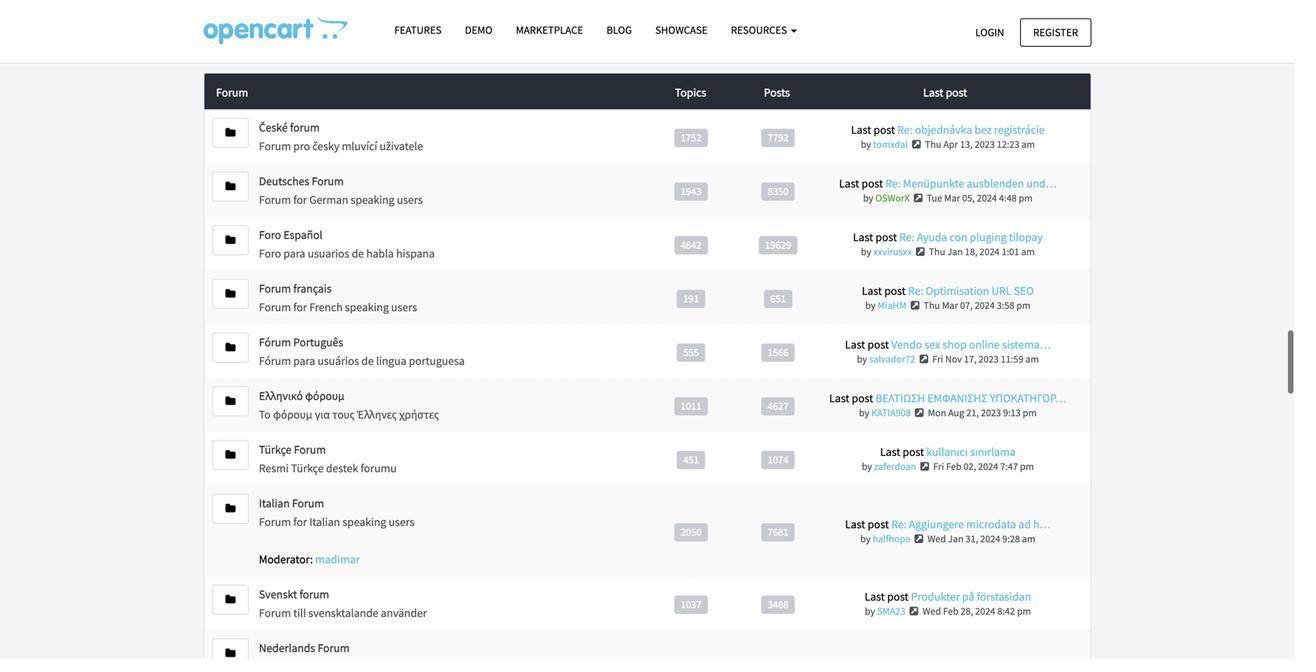 Task type: locate. For each thing, give the bounding box(es) containing it.
thu left apr
[[925, 138, 942, 151]]

forum up 'pro'
[[290, 120, 320, 135]]

wed down produkter
[[923, 605, 941, 618]]

katia908
[[872, 407, 911, 419]]

jan left '31,'
[[948, 533, 964, 546]]

re: for re: aggiungere microdata ad h…
[[892, 517, 907, 532]]

tilopay
[[1009, 230, 1043, 245]]

1 file o image from the left
[[395, 30, 410, 41]]

showcase link
[[644, 16, 720, 44]]

1 vertical spatial wed
[[923, 605, 941, 618]]

file o image for vqmods
[[459, 30, 474, 41]]

0 vertical spatial speaking
[[351, 192, 395, 207]]

speaking inside deutsches forum forum for german speaking users
[[351, 192, 395, 207]]

české
[[259, 120, 288, 135]]

objednávka
[[915, 122, 973, 137]]

2 vertical spatial speaking
[[343, 515, 386, 530]]

pm for re: menüpunkte ausblenden und…
[[1019, 192, 1033, 204]]

post up "by tomxdal"
[[874, 122, 895, 137]]

feb down last post kullanıcı sınırlama
[[946, 460, 962, 473]]

salvador72 link
[[869, 353, 916, 366]]

view the latest post image
[[910, 139, 923, 149], [912, 193, 925, 203], [914, 247, 927, 257], [909, 301, 922, 311], [918, 354, 931, 364], [908, 607, 921, 617]]

fri feb 16, 2024 5:49 am
[[936, 9, 1036, 22]]

by for last post re: aggiungere microdata ad h…
[[861, 533, 871, 546]]

2 vertical spatial thu
[[924, 299, 940, 312]]

1 vertical spatial mar
[[942, 299, 958, 312]]

2024 down microdata
[[981, 533, 1001, 546]]

last for last post re: menüpunkte ausblenden und…
[[839, 176, 860, 191]]

1 vertical spatial thu
[[929, 245, 946, 258]]

view the latest post image right tomxdal
[[910, 139, 923, 149]]

0 horizontal spatial file o image
[[395, 30, 410, 41]]

mar for optimisation
[[942, 299, 958, 312]]

users down hispana
[[391, 300, 417, 315]]

by for last post re: optimisation url seo
[[866, 299, 876, 312]]

re: up tomxdal
[[898, 122, 913, 137]]

view the latest post image down kullanıcı
[[919, 462, 932, 472]]

2023 for online
[[979, 353, 999, 366]]

for inside forum français forum for french speaking users
[[293, 300, 307, 315]]

re: up osworx 'link'
[[886, 176, 901, 191]]

1 vertical spatial para
[[293, 354, 315, 368]]

0 vertical spatial forum
[[290, 120, 320, 135]]

para inside 'foro español foro para usuarios de habla hispana'
[[284, 246, 305, 261]]

ελληνικό φόρουμ image
[[226, 396, 236, 407]]

forum français link
[[259, 281, 332, 296]]

svensktalande
[[309, 606, 379, 621]]

users inside forum français forum for french speaking users
[[391, 300, 417, 315]]

speaking inside italian forum forum for italian speaking users
[[343, 515, 386, 530]]

by for last post re: menüpunkte ausblenden und…
[[863, 192, 874, 204]]

türkçe
[[259, 442, 292, 457], [291, 461, 324, 476]]

2024 down 'sınırlama'
[[979, 460, 999, 473]]

tomxdal
[[873, 138, 908, 151]]

1 vertical spatial fórum
[[259, 354, 291, 368]]

1 vertical spatial forum
[[300, 587, 329, 602]]

vendo
[[892, 337, 922, 352]]

français
[[293, 281, 332, 296]]

file o image down store!
[[395, 30, 410, 41]]

de inside fórum português fórum para usuários de lingua portuguesa
[[362, 354, 374, 368]]

forum down για
[[294, 442, 326, 457]]

by left xxvirusxx on the top of page
[[861, 245, 872, 258]]

4:48
[[999, 192, 1017, 204]]

users
[[397, 192, 423, 207], [391, 300, 417, 315], [389, 515, 415, 530]]

osworx link
[[876, 192, 910, 204]]

türkçe up "resmi"
[[259, 442, 292, 457]]

for inside deutsches forum forum for german speaking users
[[293, 192, 307, 207]]

am down ad
[[1022, 533, 1036, 546]]

0 vertical spatial for
[[293, 192, 307, 207]]

forum down české
[[259, 139, 291, 153]]

italian forum image
[[226, 504, 236, 514]]

file o image inside the themes "link"
[[395, 30, 410, 41]]

1074
[[768, 453, 789, 467]]

feb left 16,
[[949, 9, 964, 22]]

login link
[[962, 18, 1018, 47]]

de inside 'foro español foro para usuarios de habla hispana'
[[352, 246, 364, 261]]

view the latest post image right the sma23
[[908, 607, 921, 617]]

post up by salvador72
[[868, 337, 889, 352]]

by left osworx
[[863, 192, 874, 204]]

pm right 7:47
[[1020, 460, 1034, 473]]

0 vertical spatial para
[[284, 246, 305, 261]]

2 vertical spatial for
[[293, 515, 307, 530]]

para down foro español link at the top left
[[284, 246, 305, 261]]

1 vertical spatial feb
[[946, 460, 962, 473]]

0 vertical spatial 2023
[[975, 138, 995, 151]]

nederlands
[[259, 641, 315, 656]]

speaking
[[351, 192, 395, 207], [345, 300, 389, 315], [343, 515, 386, 530]]

pm right the 8:42
[[1017, 605, 1031, 618]]

07,
[[960, 299, 973, 312]]

am for re: ayuda con pluging tilopay
[[1022, 245, 1035, 258]]

by left zaferdoan
[[862, 460, 872, 473]]

by left miahm "link"
[[866, 299, 876, 312]]

sma23
[[877, 605, 906, 618]]

χρήστες
[[399, 407, 439, 422]]

marketplace
[[516, 23, 583, 37]]

1752
[[681, 131, 702, 144]]

2 foro from the top
[[259, 246, 281, 261]]

türkçe forum resmi türkçe destek forumu
[[259, 442, 397, 476]]

by left halfhope
[[861, 533, 871, 546]]

resmi
[[259, 461, 289, 476]]

česky
[[312, 139, 340, 153]]

post up the sma23
[[887, 590, 909, 604]]

pm right 4:48
[[1019, 192, 1033, 204]]

φόρουμ up για
[[305, 389, 345, 403]]

fórum down fórum português "link"
[[259, 354, 291, 368]]

speaking for italian
[[343, 515, 386, 530]]

feb down last post produkter på förstasidan
[[943, 605, 959, 618]]

0 vertical spatial türkçe
[[259, 442, 292, 457]]

for down the italian forum link
[[293, 515, 307, 530]]

thu down ayuda
[[929, 245, 946, 258]]

post up by osworx on the top of page
[[862, 176, 883, 191]]

by left "katia908"
[[859, 407, 870, 419]]

jan for ayuda
[[948, 245, 963, 258]]

pm down υποκατηγορ…
[[1023, 407, 1037, 419]]

by for last post βελτιωση εμφανισης υποκατηγορ…
[[859, 407, 870, 419]]

post
[[946, 85, 968, 100], [874, 122, 895, 137], [862, 176, 883, 191], [876, 230, 897, 245], [885, 283, 906, 298], [868, 337, 889, 352], [852, 391, 873, 406], [903, 445, 924, 460], [868, 517, 889, 532], [887, 590, 909, 604]]

re: up xxvirusxx on the top of page
[[900, 230, 915, 245]]

by left sma23 link on the bottom
[[865, 605, 875, 618]]

view the latest post image for objednávka
[[910, 139, 923, 149]]

1 vertical spatial for
[[293, 300, 307, 315]]

pm for βελτιωση εμφανισης υποκατηγορ…
[[1023, 407, 1037, 419]]

foro español link
[[259, 227, 323, 242]]

for down deutsches forum link
[[293, 192, 307, 207]]

last
[[924, 85, 944, 100], [851, 122, 872, 137], [839, 176, 860, 191], [853, 230, 873, 245], [862, 283, 882, 298], [845, 337, 865, 352], [830, 391, 850, 406], [880, 445, 901, 460], [845, 517, 866, 532], [865, 590, 885, 604]]

1 for from the top
[[293, 192, 307, 207]]

2 for from the top
[[293, 300, 307, 315]]

am for re: aggiungere microdata ad h…
[[1022, 533, 1036, 546]]

german
[[309, 192, 348, 207]]

am for re: objednávka bez registrácie
[[1022, 138, 1035, 151]]

2024 right '28,'
[[976, 605, 996, 618]]

view the latest post image for optimisation
[[909, 301, 922, 311]]

ad
[[1019, 517, 1031, 532]]

fri for kullanıcı
[[934, 460, 944, 473]]

users down forumu
[[389, 515, 415, 530]]

2023 down online
[[979, 353, 999, 366]]

deutsches forum link
[[259, 174, 344, 188]]

thu down last post re: optimisation url seo
[[924, 299, 940, 312]]

1 vertical spatial foro
[[259, 246, 281, 261]]

am down registrácie
[[1022, 138, 1035, 151]]

thu jan 18, 2024 1:01 am
[[929, 245, 1035, 258]]

1 vertical spatial view the latest post image
[[919, 462, 932, 472]]

view the latest post image for βελτιωση
[[913, 408, 926, 418]]

1 vertical spatial speaking
[[345, 300, 389, 315]]

2024 for på
[[976, 605, 996, 618]]

xxvirusxx link
[[874, 245, 912, 258]]

2024 down ausblenden
[[977, 192, 997, 204]]

sınırlama
[[970, 445, 1016, 460]]

1 horizontal spatial italian
[[309, 515, 340, 530]]

forum inside české forum forum pro česky mluvící uživatele
[[290, 120, 320, 135]]

forum inside svenskt forum forum till svensktalande använder
[[300, 587, 329, 602]]

1 fórum from the top
[[259, 335, 291, 350]]

0 vertical spatial fórum
[[259, 335, 291, 350]]

file o image
[[395, 30, 410, 41], [459, 30, 474, 41]]

2 vertical spatial view the latest post image
[[913, 534, 926, 544]]

file o image for themes
[[395, 30, 410, 41]]

h…
[[1034, 517, 1051, 532]]

forum down the svenskt
[[259, 606, 291, 621]]

post up by xxvirusxx
[[876, 230, 897, 245]]

re: for re: menüpunkte ausblenden und…
[[886, 176, 901, 191]]

vendo sex shop online sistema… link
[[892, 337, 1051, 352]]

české forum image
[[226, 127, 236, 138]]

re: left optimisation
[[908, 283, 924, 298]]

am for vendo sex shop online sistema…
[[1026, 353, 1039, 366]]

by sma23
[[865, 605, 906, 618]]

italian forum link
[[259, 496, 324, 511]]

post up 'zaferdoan' link
[[903, 445, 924, 460]]

2024 down the pluging
[[980, 245, 1000, 258]]

0 vertical spatial jan
[[948, 245, 963, 258]]

φόρουμ down ελληνικό φόρουμ link
[[273, 407, 312, 422]]

extensions
[[333, 28, 390, 43]]

italian
[[259, 496, 290, 511], [309, 515, 340, 530]]

forum français image
[[226, 289, 236, 299]]

0 vertical spatial users
[[397, 192, 423, 207]]

users for forum for german speaking users
[[397, 192, 423, 207]]

0 vertical spatial wed
[[928, 533, 946, 546]]

post for last post
[[946, 85, 968, 100]]

05,
[[963, 192, 975, 204]]

seo
[[1014, 283, 1034, 298]]

re: optimisation url seo link
[[908, 283, 1034, 298]]

türkçe down türkçe forum link
[[291, 461, 324, 476]]

11:59
[[1001, 353, 1024, 366]]

sex
[[925, 337, 941, 352]]

ausblenden
[[967, 176, 1024, 191]]

mon
[[928, 407, 947, 419]]

am down sistema… in the bottom right of the page
[[1026, 353, 1039, 366]]

view the latest post image for kullanıcı
[[919, 462, 932, 472]]

2 file o image from the left
[[459, 30, 474, 41]]

con
[[950, 230, 968, 245]]

forum down svensktalande
[[318, 641, 350, 656]]

2023 for registrácie
[[975, 138, 995, 151]]

speaking up madimar
[[343, 515, 386, 530]]

0 vertical spatial foro
[[259, 227, 281, 242]]

moderator: madimar
[[259, 552, 360, 567]]

fórum
[[259, 335, 291, 350], [259, 354, 291, 368]]

de for usuários
[[362, 354, 374, 368]]

de left lingua
[[362, 354, 374, 368]]

by halfhope
[[861, 533, 911, 546]]

for inside italian forum forum for italian speaking users
[[293, 515, 307, 530]]

1 vertical spatial users
[[391, 300, 417, 315]]

0 vertical spatial thu
[[925, 138, 942, 151]]

by miahm
[[866, 299, 907, 312]]

2024
[[981, 9, 1001, 22], [977, 192, 997, 204], [980, 245, 1000, 258], [975, 299, 995, 312], [979, 460, 999, 473], [981, 533, 1001, 546], [976, 605, 996, 618]]

wed for produkter
[[923, 605, 941, 618]]

forum
[[290, 120, 320, 135], [300, 587, 329, 602]]

by for last post produkter på förstasidan
[[865, 605, 875, 618]]

for for german
[[293, 192, 307, 207]]

speaking for german
[[351, 192, 395, 207]]

post up by halfhope
[[868, 517, 889, 532]]

forum up till
[[300, 587, 329, 602]]

2024 for optimisation
[[975, 299, 995, 312]]

1 vertical spatial fri
[[933, 353, 944, 366]]

last for last post vendo sex shop online sistema…
[[845, 337, 865, 352]]

2023 right '21,'
[[981, 407, 1001, 419]]

1 vertical spatial de
[[362, 354, 374, 368]]

1 horizontal spatial file o image
[[459, 30, 474, 41]]

post up miahm "link"
[[885, 283, 906, 298]]

para for foro
[[284, 246, 305, 261]]

view the latest post image down the sex
[[918, 354, 931, 364]]

demo link
[[453, 16, 504, 44]]

foro down foro español link at the top left
[[259, 246, 281, 261]]

users inside deutsches forum forum for german speaking users
[[397, 192, 423, 207]]

fri down the sex
[[933, 353, 944, 366]]

forum up české forum icon at left top
[[216, 85, 248, 100]]

0 vertical spatial fri
[[936, 9, 947, 22]]

para down fórum português "link"
[[293, 354, 315, 368]]

wed down aggiungere
[[928, 533, 946, 546]]

view the latest post image
[[913, 408, 926, 418], [919, 462, 932, 472], [913, 534, 926, 544]]

2 vertical spatial users
[[389, 515, 415, 530]]

re: menüpunkte ausblenden und… link
[[886, 176, 1057, 191]]

extension
[[315, 9, 372, 24]]

fórum left português
[[259, 335, 291, 350]]

madimar link
[[315, 552, 360, 567]]

de left 'habla'
[[352, 246, 364, 261]]

re: up halfhope
[[892, 517, 907, 532]]

italian down "resmi"
[[259, 496, 290, 511]]

speaking right french in the left top of the page
[[345, 300, 389, 315]]

0 vertical spatial italian
[[259, 496, 290, 511]]

view the latest post image left tue
[[912, 193, 925, 203]]

0 vertical spatial mar
[[945, 192, 961, 204]]

1943
[[681, 185, 702, 198]]

extensions link
[[318, 28, 390, 43]]

forum up the german
[[312, 174, 344, 188]]

last post βελτιωση εμφανισης υποκατηγορ…
[[830, 391, 1067, 406]]

view the latest post image down aggiungere
[[913, 534, 926, 544]]

by for last post kullanıcı sınırlama
[[862, 460, 872, 473]]

by
[[861, 138, 871, 151], [863, 192, 874, 204], [861, 245, 872, 258], [866, 299, 876, 312], [857, 353, 867, 366], [859, 407, 870, 419], [862, 460, 872, 473], [861, 533, 871, 546], [865, 605, 875, 618]]

foro left español
[[259, 227, 281, 242]]

produkter
[[911, 590, 960, 604]]

file o image right themes
[[459, 30, 474, 41]]

0 vertical spatial de
[[352, 246, 364, 261]]

for down the forum français link
[[293, 300, 307, 315]]

1 vertical spatial jan
[[948, 533, 964, 546]]

fórum português fórum para usuários de lingua portuguesa
[[259, 335, 465, 368]]

fri down kullanıcı
[[934, 460, 944, 473]]

post for last post re: ayuda con pluging tilopay
[[876, 230, 897, 245]]

pm for re: optimisation url seo
[[1017, 299, 1031, 312]]

last post re: objednávka bez registrácie
[[851, 122, 1045, 137]]

jan for aggiungere
[[948, 533, 964, 546]]

users up hispana
[[397, 192, 423, 207]]

1 vertical spatial 2023
[[979, 353, 999, 366]]

på
[[962, 590, 975, 604]]

mar down last post re: optimisation url seo
[[942, 299, 958, 312]]

post up "last post re: objednávka bez registrácie"
[[946, 85, 968, 100]]

mar down the last post re: menüpunkte ausblenden und…
[[945, 192, 961, 204]]

2 vertical spatial feb
[[943, 605, 959, 618]]

post for last post re: menüpunkte ausblenden und…
[[862, 176, 883, 191]]

am down tilopay
[[1022, 245, 1035, 258]]

0 vertical spatial view the latest post image
[[913, 408, 926, 418]]

view the latest post image for re:
[[913, 534, 926, 544]]

by left tomxdal link
[[861, 138, 871, 151]]

last for last post kullanıcı sınırlama
[[880, 445, 901, 460]]

2023 down bez
[[975, 138, 995, 151]]

resources
[[731, 23, 789, 37]]

file o image inside vqmods link
[[459, 30, 474, 41]]

fri nov 17, 2023 11:59 am
[[933, 353, 1039, 366]]

2024 right 07,
[[975, 299, 995, 312]]

2024 for sınırlama
[[979, 460, 999, 473]]

fri left 16,
[[936, 9, 947, 22]]

para inside fórum português fórum para usuários de lingua portuguesa
[[293, 354, 315, 368]]

register link
[[1020, 18, 1092, 47]]

view the latest post image right miahm "link"
[[909, 301, 922, 311]]

by left salvador72
[[857, 353, 867, 366]]

pm down seo
[[1017, 299, 1031, 312]]

deutsches forum image
[[226, 181, 236, 192]]

3488
[[768, 598, 789, 612]]

view the latest post image left mon
[[913, 408, 926, 418]]

re:
[[898, 122, 913, 137], [886, 176, 901, 191], [900, 230, 915, 245], [908, 283, 924, 298], [892, 517, 907, 532]]

url
[[992, 283, 1012, 298]]

1037
[[681, 598, 702, 612]]

2 vertical spatial fri
[[934, 460, 944, 473]]

speaking right the german
[[351, 192, 395, 207]]

ayuda
[[917, 230, 948, 245]]

3 for from the top
[[293, 515, 307, 530]]

features link
[[383, 16, 453, 44]]

speaking inside forum français forum for french speaking users
[[345, 300, 389, 315]]

view the latest post image for menüpunkte
[[912, 193, 925, 203]]

forum inside türkçe forum resmi türkçe destek forumu
[[294, 442, 326, 457]]

users inside italian forum forum for italian speaking users
[[389, 515, 415, 530]]

by for last post vendo sex shop online sistema…
[[857, 353, 867, 366]]



Task type: describe. For each thing, give the bounding box(es) containing it.
7681
[[768, 526, 789, 539]]

last for last post re: objednávka bez registrácie
[[851, 122, 872, 137]]

aggiungere
[[909, 517, 964, 532]]

555
[[683, 346, 699, 359]]

last post re: optimisation url seo
[[862, 283, 1034, 298]]

2024 for menüpunkte
[[977, 192, 997, 204]]

marketplace link
[[504, 16, 595, 44]]

miahm link
[[878, 299, 907, 312]]

4627
[[768, 400, 789, 413]]

thu for ayuda
[[929, 245, 946, 258]]

post for last post kullanıcı sınırlama
[[903, 445, 924, 460]]

re: aggiungere microdata ad h… link
[[892, 517, 1051, 532]]

view the latest post image for på
[[908, 607, 921, 617]]

usuários
[[318, 354, 359, 368]]

,
[[390, 28, 395, 43]]

und…
[[1027, 176, 1057, 191]]

by osworx
[[863, 192, 910, 204]]

speaking for french
[[345, 300, 389, 315]]

12:23
[[997, 138, 1020, 151]]

by zaferdoan
[[862, 460, 916, 473]]

last post produkter på förstasidan
[[865, 590, 1031, 604]]

ελληνικό
[[259, 389, 303, 403]]

fórum português image
[[226, 342, 236, 353]]

forum inside svenskt forum forum till svensktalande använder
[[259, 606, 291, 621]]

0 horizontal spatial italian
[[259, 496, 290, 511]]

1011
[[681, 400, 702, 413]]

last for last post re: aggiungere microdata ad h…
[[845, 517, 866, 532]]

pm for produkter på förstasidan
[[1017, 605, 1031, 618]]

1 vertical spatial φόρουμ
[[273, 407, 312, 422]]

εμφανισης
[[928, 391, 988, 406]]

forumu
[[361, 461, 397, 476]]

last for last post re: optimisation url seo
[[862, 283, 882, 298]]

forum down türkçe forum resmi türkçe destek forumu at bottom
[[292, 496, 324, 511]]

forum left français
[[259, 281, 291, 296]]

by tomxdal
[[861, 138, 908, 151]]

sma23 link
[[877, 605, 906, 618]]

191
[[683, 292, 699, 305]]

for for italian
[[293, 515, 307, 530]]

για
[[315, 407, 330, 422]]

habla
[[366, 246, 394, 261]]

miahm
[[878, 299, 907, 312]]

0 vertical spatial feb
[[949, 9, 964, 22]]

re: for re: ayuda con pluging tilopay
[[900, 230, 915, 245]]

till
[[293, 606, 306, 621]]

by salvador72
[[857, 353, 916, 366]]

1:01
[[1002, 245, 1020, 258]]

moderator:
[[259, 552, 313, 567]]

pro
[[293, 139, 310, 153]]

blog
[[607, 23, 632, 37]]

usuarios
[[308, 246, 349, 261]]

showcase
[[655, 23, 708, 37]]

το
[[259, 407, 271, 422]]

last for last post re: ayuda con pluging tilopay
[[853, 230, 873, 245]]

post for last post re: optimisation url seo
[[885, 283, 906, 298]]

feb for produkter
[[943, 605, 959, 618]]

users for forum for french speaking users
[[391, 300, 417, 315]]

tomxdal link
[[873, 138, 908, 151]]

mon aug 21, 2023 9:13 pm
[[928, 407, 1037, 419]]

post for last post vendo sex shop online sistema…
[[868, 337, 889, 352]]

thu for optimisation
[[924, 299, 940, 312]]

register
[[1034, 25, 1079, 39]]

forum inside české forum forum pro česky mluvící uživatele
[[259, 139, 291, 153]]

re: objednávka bez registrácie link
[[898, 122, 1045, 137]]

nederlands forum link
[[259, 641, 350, 656]]

2 fórum from the top
[[259, 354, 291, 368]]

vqmods link
[[459, 28, 517, 43]]

katia908 link
[[872, 407, 911, 419]]

βελτιωση εμφανισης υποκατηγορ… link
[[876, 391, 1067, 406]]

last post re: aggiungere microdata ad h…
[[845, 517, 1051, 532]]

last for last post produkter på förstasidan
[[865, 590, 885, 604]]

post for last post produkter på förstasidan
[[887, 590, 909, 604]]

7792
[[768, 131, 789, 144]]

lingua
[[376, 354, 407, 368]]

fri for vendo
[[933, 353, 944, 366]]

salvador72
[[869, 353, 916, 366]]

madimar
[[315, 552, 360, 567]]

pm for kullanıcı sınırlama
[[1020, 460, 1034, 473]]

forum for česky
[[290, 120, 320, 135]]

17,
[[964, 353, 977, 366]]

de for usuarios
[[352, 246, 364, 261]]

re: for re: objednávka bez registrácie
[[898, 122, 913, 137]]

forum français forum for french speaking users
[[259, 281, 417, 315]]

para for fórum
[[293, 354, 315, 368]]

1 foro from the top
[[259, 227, 281, 242]]

vqmods
[[474, 28, 517, 43]]

menüpunkte
[[903, 176, 965, 191]]

re: for re: optimisation url seo
[[908, 283, 924, 298]]

post for last post βελτιωση εμφανισης υποκατηγορ…
[[852, 391, 873, 406]]

produkter på förstasidan link
[[911, 590, 1031, 604]]

for for french
[[293, 300, 307, 315]]

1 vertical spatial türkçe
[[291, 461, 324, 476]]

by katia908
[[859, 407, 911, 419]]

zaferdoan link
[[874, 460, 916, 473]]

19629
[[765, 238, 791, 252]]

registrácie
[[994, 122, 1045, 137]]

xxvirusxx
[[874, 245, 912, 258]]

21,
[[967, 407, 979, 419]]

nederlands forum
[[259, 641, 350, 656]]

pluging
[[970, 230, 1007, 245]]

forum down the forum français link
[[259, 300, 291, 315]]

online
[[969, 337, 1000, 352]]

osworx
[[876, 192, 910, 204]]

last for last post βελτιωση εμφανισης υποκατηγορ…
[[830, 391, 850, 406]]

fri feb 02, 2024 7:47 pm
[[934, 460, 1034, 473]]

last post
[[924, 85, 968, 100]]

2024 up login
[[981, 9, 1001, 22]]

wed for re:
[[928, 533, 946, 546]]

features
[[395, 23, 442, 37]]

view the latest post image for sex
[[918, 354, 931, 364]]

ελληνικό φόρουμ το φόρουμ για τους έλληνες χρήστες
[[259, 389, 439, 422]]

apr
[[944, 138, 958, 151]]

foro español image
[[226, 235, 236, 246]]

last for last post
[[924, 85, 944, 100]]

zaferdoan
[[874, 460, 916, 473]]

2 vertical spatial 2023
[[981, 407, 1001, 419]]

kullanıcı
[[927, 445, 968, 460]]

1 vertical spatial italian
[[309, 515, 340, 530]]

last post re: ayuda con pluging tilopay
[[853, 230, 1043, 245]]

file o image
[[318, 30, 333, 41]]

nederlands forum image
[[226, 648, 236, 659]]

thu for objednávka
[[925, 138, 942, 151]]

türkçe forum image
[[226, 450, 236, 461]]

thu apr 13, 2023 12:23 am
[[925, 138, 1035, 151]]

demo
[[465, 23, 493, 37]]

0 vertical spatial φόρουμ
[[305, 389, 345, 403]]

forum down the deutsches
[[259, 192, 291, 207]]

am right 5:49
[[1023, 9, 1036, 22]]

mar for menüpunkte
[[945, 192, 961, 204]]

forum down the italian forum link
[[259, 515, 291, 530]]

2024 for aggiungere
[[981, 533, 1001, 546]]

2024 for ayuda
[[980, 245, 1000, 258]]

post for last post re: aggiungere microdata ad h…
[[868, 517, 889, 532]]

tue mar 05, 2024 4:48 pm
[[927, 192, 1033, 204]]

by for last post re: ayuda con pluging tilopay
[[861, 245, 872, 258]]

02,
[[964, 460, 976, 473]]

post for last post re: objednávka bez registrácie
[[874, 122, 895, 137]]

5:49
[[1003, 9, 1020, 22]]

feb for kullanıcı
[[946, 460, 962, 473]]

31,
[[966, 533, 979, 546]]

view the latest post image for ayuda
[[914, 247, 927, 257]]

re: ayuda con pluging tilopay link
[[900, 230, 1043, 245]]

svenskt forum image
[[226, 595, 236, 606]]

optimisation
[[926, 283, 990, 298]]

13,
[[960, 138, 973, 151]]

wed feb 28, 2024 8:42 pm
[[923, 605, 1031, 618]]

by for last post re: objednávka bez registrácie
[[861, 138, 871, 151]]

kullanıcı sınırlama link
[[927, 445, 1016, 460]]

forum for svensktalande
[[300, 587, 329, 602]]



Task type: vqa. For each thing, say whether or not it's contained in the screenshot.
OPENCART
yes



